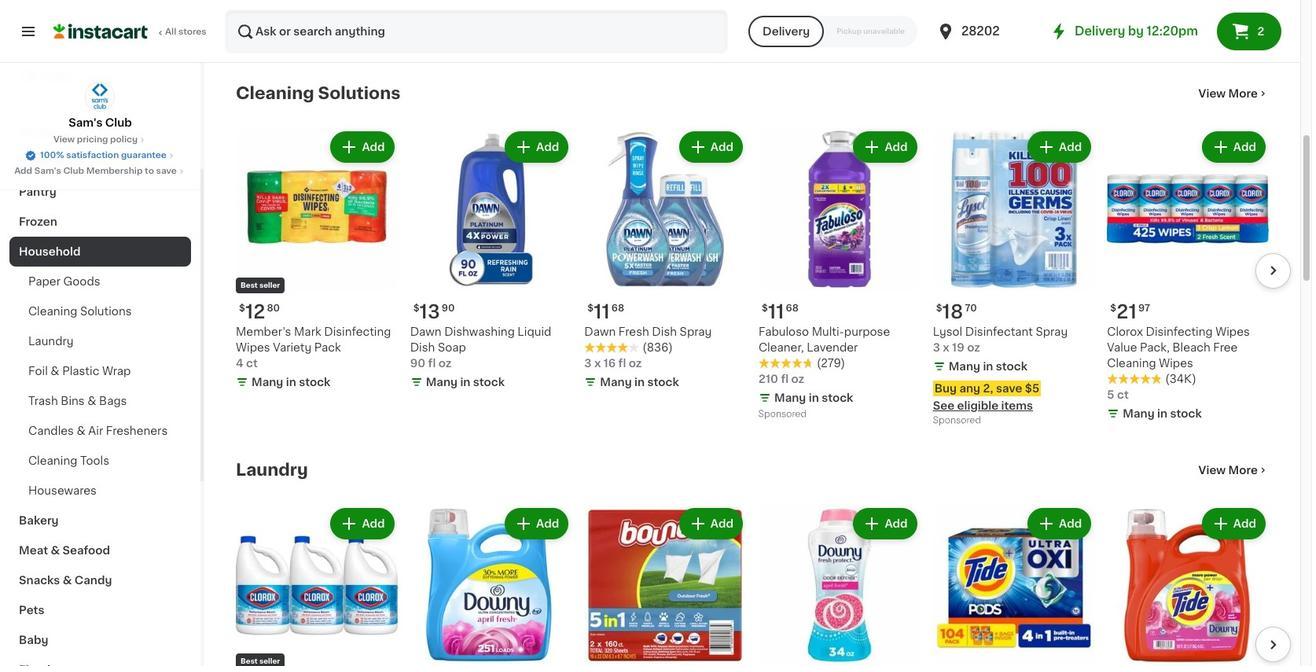 Task type: locate. For each thing, give the bounding box(es) containing it.
1 horizontal spatial disinfecting
[[1146, 326, 1213, 337]]

2 dawn from the left
[[585, 326, 616, 337]]

snacks & candy
[[19, 575, 112, 586]]

by
[[1129, 25, 1144, 37]]

member's mark disinfecting wipes variety pack 4 ct
[[236, 326, 391, 369]]

1 vertical spatial view
[[53, 135, 75, 144]]

& for air
[[77, 426, 86, 437]]

1 item carousel region from the top
[[214, 122, 1292, 435]]

1 horizontal spatial save
[[997, 383, 1023, 394]]

1 best seller from the top
[[241, 281, 280, 288]]

0 vertical spatial best seller
[[241, 281, 280, 288]]

delivery inside button
[[763, 26, 810, 37]]

0 horizontal spatial fl
[[428, 358, 436, 369]]

cleaner,
[[759, 342, 804, 353]]

1 seller from the top
[[259, 281, 280, 288]]

1 horizontal spatial 3
[[933, 342, 941, 353]]

1 horizontal spatial 68
[[786, 303, 799, 313]]

0 vertical spatial solutions
[[318, 85, 401, 101]]

beverages
[[19, 157, 79, 168]]

purpose
[[845, 326, 891, 337]]

12:20pm
[[1147, 25, 1199, 37]]

1 view more link from the top
[[1199, 86, 1270, 101]]

2 horizontal spatial fl
[[781, 373, 789, 384]]

5 ct
[[1108, 389, 1129, 400]]

0 horizontal spatial sam's
[[34, 167, 61, 175]]

dish
[[652, 326, 677, 337], [410, 342, 435, 353]]

wipes inside the member's mark disinfecting wipes variety pack 4 ct
[[236, 342, 270, 353]]

sponsored badge image
[[759, 24, 807, 33], [933, 40, 981, 49], [759, 410, 807, 419], [933, 416, 981, 425]]

0 vertical spatial cleaning solutions link
[[236, 84, 401, 103]]

items
[[1002, 400, 1034, 411]]

$ inside $ 12 80
[[239, 303, 245, 313]]

1 vertical spatial 90
[[410, 358, 426, 369]]

$ for lysol disinfectant spray
[[937, 303, 943, 313]]

68
[[786, 303, 799, 313], [612, 303, 625, 313]]

beverages link
[[9, 147, 191, 177]]

cleaning
[[236, 85, 314, 101], [28, 306, 77, 317], [1108, 358, 1157, 369], [28, 455, 77, 466]]

2 disinfecting from the left
[[1146, 326, 1213, 337]]

sam's club
[[69, 117, 132, 128]]

view more for laundry
[[1199, 465, 1259, 476]]

wipes up (34k)
[[1160, 358, 1194, 369]]

wrap
[[102, 366, 131, 377]]

club up policy
[[105, 117, 132, 128]]

dawn inside dawn dishwashing liquid dish soap 90 fl oz
[[410, 326, 442, 337]]

many in stock
[[252, 6, 331, 17], [775, 6, 854, 17], [600, 6, 679, 17], [949, 22, 1028, 33], [949, 361, 1028, 372], [252, 376, 331, 387], [426, 376, 505, 387], [600, 376, 679, 387], [775, 392, 854, 403], [1124, 408, 1202, 419]]

1 horizontal spatial solutions
[[318, 85, 401, 101]]

$ 11 68 for fabuloso
[[762, 303, 799, 321]]

wipes up free
[[1216, 326, 1251, 337]]

28202 button
[[937, 9, 1031, 53]]

seller
[[259, 281, 280, 288], [259, 658, 280, 665]]

lists
[[44, 71, 71, 82]]

1 vertical spatial cleaning solutions
[[28, 306, 132, 317]]

free
[[1214, 342, 1238, 353]]

product group containing 18
[[933, 128, 1095, 429]]

68 up fresh
[[612, 303, 625, 313]]

x left 19
[[943, 342, 950, 353]]

100% satisfaction guarantee button
[[24, 146, 176, 162]]

0 vertical spatial item carousel region
[[214, 122, 1292, 435]]

3 left 16
[[585, 358, 592, 369]]

$ inside the $ 18 70
[[937, 303, 943, 313]]

0 vertical spatial ct
[[246, 358, 258, 369]]

2 vertical spatial wipes
[[1160, 358, 1194, 369]]

1 68 from the left
[[786, 303, 799, 313]]

oz right 19
[[968, 342, 981, 353]]

spray right fresh
[[680, 326, 712, 337]]

1 vertical spatial solutions
[[80, 306, 132, 317]]

seller inside button
[[259, 658, 280, 665]]

dawn down the 13
[[410, 326, 442, 337]]

spray right disinfectant in the right of the page
[[1036, 326, 1068, 337]]

1 horizontal spatial x
[[943, 342, 950, 353]]

dish inside dawn dishwashing liquid dish soap 90 fl oz
[[410, 342, 435, 353]]

1 horizontal spatial cleaning solutions
[[236, 85, 401, 101]]

best seller inside best seller button
[[241, 658, 280, 665]]

3 $ from the left
[[413, 303, 420, 313]]

0 vertical spatial best
[[241, 281, 258, 288]]

1 vertical spatial x
[[595, 358, 601, 369]]

Search field
[[227, 11, 727, 52]]

fl right 210
[[781, 373, 789, 384]]

item carousel region containing 12
[[214, 122, 1292, 435]]

view more
[[1199, 88, 1259, 99], [1199, 465, 1259, 476]]

sam's up the pricing at the left of the page
[[69, 117, 103, 128]]

1 horizontal spatial laundry link
[[236, 461, 308, 480]]

0 horizontal spatial solutions
[[80, 306, 132, 317]]

0 horizontal spatial 68
[[612, 303, 625, 313]]

1 horizontal spatial sam's
[[69, 117, 103, 128]]

4 many in stock button from the left
[[933, 0, 1095, 38]]

1 vertical spatial seller
[[259, 658, 280, 665]]

sam's
[[69, 117, 103, 128], [34, 167, 61, 175]]

product group
[[759, 0, 921, 37], [933, 0, 1095, 53], [236, 128, 398, 393], [410, 128, 572, 393], [585, 128, 746, 393], [759, 128, 921, 423], [933, 128, 1095, 429], [1108, 128, 1270, 424], [236, 505, 398, 666], [410, 505, 572, 666], [585, 505, 746, 666], [759, 505, 921, 666], [933, 505, 1095, 666], [1108, 505, 1270, 666]]

1 horizontal spatial dish
[[652, 326, 677, 337]]

0 horizontal spatial 90
[[410, 358, 426, 369]]

1 disinfecting from the left
[[324, 326, 391, 337]]

disinfecting up bleach
[[1146, 326, 1213, 337]]

all
[[165, 28, 176, 36]]

oz down soap
[[439, 358, 452, 369]]

best for cleaning solutions
[[241, 281, 258, 288]]

spray inside lysol disinfectant spray 3 x 19 oz
[[1036, 326, 1068, 337]]

11 up dawn fresh dish spray
[[594, 303, 610, 321]]

0 horizontal spatial $ 11 68
[[588, 303, 625, 321]]

save right to
[[156, 167, 177, 175]]

0 vertical spatial more
[[1229, 88, 1259, 99]]

disinfecting inside the member's mark disinfecting wipes variety pack 4 ct
[[324, 326, 391, 337]]

best for laundry
[[241, 658, 258, 665]]

dawn for dawn fresh dish spray
[[585, 326, 616, 337]]

1 vertical spatial dish
[[410, 342, 435, 353]]

ct right 5
[[1118, 389, 1129, 400]]

2 best seller from the top
[[241, 658, 280, 665]]

product group containing 12
[[236, 128, 398, 393]]

candles & air fresheners
[[28, 426, 168, 437]]

2 more from the top
[[1229, 465, 1259, 476]]

seller for laundry
[[259, 658, 280, 665]]

best seller for cleaning solutions
[[241, 281, 280, 288]]

many
[[252, 6, 283, 17], [775, 6, 807, 17], [600, 6, 632, 17], [949, 22, 981, 33], [949, 361, 981, 372], [252, 376, 283, 387], [426, 376, 458, 387], [600, 376, 632, 387], [775, 392, 807, 403], [1124, 408, 1155, 419]]

$ up "fabuloso"
[[762, 303, 768, 313]]

dawn up 16
[[585, 326, 616, 337]]

2 spray from the left
[[1036, 326, 1068, 337]]

2 vertical spatial view
[[1199, 465, 1226, 476]]

0 vertical spatial view more link
[[1199, 86, 1270, 101]]

2 view more from the top
[[1199, 465, 1259, 476]]

1 horizontal spatial 11
[[768, 303, 785, 321]]

None search field
[[225, 9, 728, 53]]

1 best from the top
[[241, 281, 258, 288]]

disinfecting
[[324, 326, 391, 337], [1146, 326, 1213, 337]]

0 horizontal spatial laundry link
[[9, 326, 191, 356]]

more for cleaning solutions
[[1229, 88, 1259, 99]]

1 vertical spatial club
[[63, 167, 84, 175]]

service type group
[[749, 16, 918, 47]]

68 up "fabuloso"
[[786, 303, 799, 313]]

0 vertical spatial 3
[[933, 342, 941, 353]]

11 up "fabuloso"
[[768, 303, 785, 321]]

wipes down member's
[[236, 342, 270, 353]]

$ 11 68 up "fabuloso"
[[762, 303, 799, 321]]

goods
[[63, 276, 100, 287]]

$ up dawn dishwashing liquid dish soap 90 fl oz
[[413, 303, 420, 313]]

save up items at the right
[[997, 383, 1023, 394]]

disinfecting up pack
[[324, 326, 391, 337]]

0 vertical spatial save
[[156, 167, 177, 175]]

2 seller from the top
[[259, 658, 280, 665]]

90 inside dawn dishwashing liquid dish soap 90 fl oz
[[410, 358, 426, 369]]

& right meat
[[51, 545, 60, 556]]

0 horizontal spatial spray
[[680, 326, 712, 337]]

add button
[[332, 133, 393, 161], [507, 133, 567, 161], [681, 133, 742, 161], [855, 133, 916, 161], [1030, 133, 1090, 161], [1204, 133, 1265, 161], [332, 509, 393, 538], [507, 509, 567, 538], [681, 509, 742, 538], [855, 509, 916, 538], [1030, 509, 1090, 538], [1204, 509, 1265, 538]]

item carousel region
[[214, 122, 1292, 435], [214, 498, 1292, 666]]

$ for fabuloso multi-purpose cleaner, lavender
[[762, 303, 768, 313]]

fresh
[[619, 326, 650, 337]]

90 right the 13
[[442, 303, 455, 313]]

4 $ from the left
[[588, 303, 594, 313]]

1 horizontal spatial $ 11 68
[[762, 303, 799, 321]]

0 vertical spatial view
[[1199, 88, 1226, 99]]

& left candy
[[63, 575, 72, 586]]

1 vertical spatial view more link
[[1199, 462, 1270, 478]]

& for candy
[[63, 575, 72, 586]]

90 down the 13
[[410, 358, 426, 369]]

11
[[768, 303, 785, 321], [594, 303, 610, 321]]

item carousel region for cleaning solutions
[[214, 122, 1292, 435]]

0 horizontal spatial dawn
[[410, 326, 442, 337]]

1 dawn from the left
[[410, 326, 442, 337]]

add sam's club membership to save
[[14, 167, 177, 175]]

& right foil
[[51, 366, 59, 377]]

$ up 3 x 16 fl oz
[[588, 303, 594, 313]]

0 vertical spatial view more
[[1199, 88, 1259, 99]]

$ up lysol
[[937, 303, 943, 313]]

cleaning solutions
[[236, 85, 401, 101], [28, 306, 132, 317]]

soap
[[438, 342, 466, 353]]

ct right "4"
[[246, 358, 258, 369]]

2 best from the top
[[241, 658, 258, 665]]

0 horizontal spatial disinfecting
[[324, 326, 391, 337]]

best inside button
[[241, 658, 258, 665]]

bleach
[[1173, 342, 1211, 353]]

foil & plastic wrap link
[[9, 356, 191, 386]]

2 $ 11 68 from the left
[[588, 303, 625, 321]]

1 vertical spatial more
[[1229, 465, 1259, 476]]

28202
[[962, 25, 1000, 37]]

5 $ from the left
[[937, 303, 943, 313]]

ct
[[246, 358, 258, 369], [1118, 389, 1129, 400]]

sam's club link
[[69, 82, 132, 131]]

meat & seafood link
[[9, 536, 191, 566]]

0 vertical spatial sam's
[[69, 117, 103, 128]]

clorox
[[1108, 326, 1144, 337]]

$ 18 70
[[937, 303, 978, 321]]

2 view more link from the top
[[1199, 462, 1270, 478]]

1 vertical spatial sam's
[[34, 167, 61, 175]]

0 vertical spatial laundry
[[28, 336, 74, 347]]

1 horizontal spatial cleaning solutions link
[[236, 84, 401, 103]]

dawn fresh dish spray
[[585, 326, 712, 337]]

best seller
[[241, 281, 280, 288], [241, 658, 280, 665]]

0 vertical spatial 90
[[442, 303, 455, 313]]

1 horizontal spatial spray
[[1036, 326, 1068, 337]]

view more link
[[1199, 86, 1270, 101], [1199, 462, 1270, 478]]

0 vertical spatial x
[[943, 342, 950, 353]]

1 more from the top
[[1229, 88, 1259, 99]]

1 horizontal spatial 90
[[442, 303, 455, 313]]

pantry
[[19, 186, 56, 197]]

1 vertical spatial best
[[241, 658, 258, 665]]

$ for dawn dishwashing liquid dish soap
[[413, 303, 420, 313]]

x left 16
[[595, 358, 601, 369]]

2 $ from the left
[[762, 303, 768, 313]]

wipes
[[1216, 326, 1251, 337], [236, 342, 270, 353], [1160, 358, 1194, 369]]

paper goods link
[[9, 267, 191, 297]]

seller inside product group
[[259, 281, 280, 288]]

item carousel region containing add
[[214, 498, 1292, 666]]

3 down lysol
[[933, 342, 941, 353]]

& left air
[[77, 426, 86, 437]]

68 for dawn
[[612, 303, 625, 313]]

sam's down 100%
[[34, 167, 61, 175]]

meat & seafood
[[19, 545, 110, 556]]

(34k)
[[1166, 373, 1197, 384]]

2 68 from the left
[[612, 303, 625, 313]]

0 horizontal spatial cleaning solutions
[[28, 306, 132, 317]]

bins
[[61, 396, 85, 407]]

1 horizontal spatial dawn
[[585, 326, 616, 337]]

0 vertical spatial seller
[[259, 281, 280, 288]]

bags
[[99, 396, 127, 407]]

laundry link
[[9, 326, 191, 356], [236, 461, 308, 480]]

fl
[[428, 358, 436, 369], [619, 358, 626, 369], [781, 373, 789, 384]]

bakery
[[19, 515, 59, 526]]

trash bins & bags link
[[9, 386, 191, 416]]

fl right 16
[[619, 358, 626, 369]]

1 vertical spatial wipes
[[236, 342, 270, 353]]

dish up (836)
[[652, 326, 677, 337]]

11 for fabuloso
[[768, 303, 785, 321]]

view inside view pricing policy link
[[53, 135, 75, 144]]

0 vertical spatial dish
[[652, 326, 677, 337]]

disinfecting inside clorox disinfecting wipes value pack, bleach free cleaning wipes
[[1146, 326, 1213, 337]]

0 horizontal spatial dish
[[410, 342, 435, 353]]

in
[[286, 6, 296, 17], [809, 6, 819, 17], [635, 6, 645, 17], [984, 22, 994, 33], [984, 361, 994, 372], [286, 376, 296, 387], [460, 376, 471, 387], [635, 376, 645, 387], [809, 392, 819, 403], [1158, 408, 1168, 419]]

tools
[[80, 455, 109, 466]]

add sam's club membership to save link
[[14, 165, 186, 178]]

$ for dawn fresh dish spray
[[588, 303, 594, 313]]

2,
[[984, 383, 994, 394]]

$ inside $ 13 90
[[413, 303, 420, 313]]

0 horizontal spatial ct
[[246, 358, 258, 369]]

0 vertical spatial cleaning solutions
[[236, 85, 401, 101]]

1 $ 11 68 from the left
[[762, 303, 799, 321]]

210 fl oz
[[759, 373, 805, 384]]

club
[[105, 117, 132, 128], [63, 167, 84, 175]]

cleaning solutions link
[[236, 84, 401, 103], [9, 297, 191, 326]]

fl down $ 13 90
[[428, 358, 436, 369]]

1 vertical spatial best seller
[[241, 658, 280, 665]]

1 vertical spatial view more
[[1199, 465, 1259, 476]]

0 horizontal spatial wipes
[[236, 342, 270, 353]]

1 view more from the top
[[1199, 88, 1259, 99]]

1 vertical spatial laundry
[[236, 461, 308, 478]]

2 11 from the left
[[594, 303, 610, 321]]

1 horizontal spatial ct
[[1118, 389, 1129, 400]]

2 item carousel region from the top
[[214, 498, 1292, 666]]

lavender
[[807, 342, 858, 353]]

dawn
[[410, 326, 442, 337], [585, 326, 616, 337]]

$ 11 68 up fresh
[[588, 303, 625, 321]]

$ up clorox
[[1111, 303, 1117, 313]]

3 x 16 fl oz
[[585, 358, 642, 369]]

$5
[[1026, 383, 1040, 394]]

1 vertical spatial item carousel region
[[214, 498, 1292, 666]]

0 horizontal spatial cleaning solutions link
[[9, 297, 191, 326]]

view more for cleaning solutions
[[1199, 88, 1259, 99]]

0 vertical spatial laundry link
[[9, 326, 191, 356]]

$ inside $ 21 97
[[1111, 303, 1117, 313]]

1 horizontal spatial club
[[105, 117, 132, 128]]

1 horizontal spatial delivery
[[1075, 25, 1126, 37]]

1 vertical spatial save
[[997, 383, 1023, 394]]

6 $ from the left
[[1111, 303, 1117, 313]]

mark
[[294, 326, 321, 337]]

1 11 from the left
[[768, 303, 785, 321]]

0 horizontal spatial 11
[[594, 303, 610, 321]]

21
[[1117, 303, 1137, 321]]

lysol disinfectant spray 3 x 19 oz
[[933, 326, 1068, 353]]

1 vertical spatial 3
[[585, 358, 592, 369]]

1 $ from the left
[[239, 303, 245, 313]]

2 horizontal spatial wipes
[[1216, 326, 1251, 337]]

0 vertical spatial wipes
[[1216, 326, 1251, 337]]

0 horizontal spatial delivery
[[763, 26, 810, 37]]

view more link for cleaning solutions
[[1199, 86, 1270, 101]]

delivery
[[1075, 25, 1126, 37], [763, 26, 810, 37]]

dish left soap
[[410, 342, 435, 353]]

view
[[1199, 88, 1226, 99], [53, 135, 75, 144], [1199, 465, 1226, 476]]

club down the satisfaction at the left of page
[[63, 167, 84, 175]]

$ left 80
[[239, 303, 245, 313]]



Task type: vqa. For each thing, say whether or not it's contained in the screenshot.
Dawn
yes



Task type: describe. For each thing, give the bounding box(es) containing it.
multi-
[[812, 326, 845, 337]]

1 horizontal spatial wipes
[[1160, 358, 1194, 369]]

sam's inside add sam's club membership to save link
[[34, 167, 61, 175]]

stores
[[178, 28, 207, 36]]

baby link
[[9, 625, 191, 655]]

paper
[[28, 276, 61, 287]]

0 horizontal spatial save
[[156, 167, 177, 175]]

1 horizontal spatial fl
[[619, 358, 626, 369]]

sam's inside sam's club link
[[69, 117, 103, 128]]

policy
[[110, 135, 138, 144]]

(279)
[[817, 358, 846, 369]]

candy
[[75, 575, 112, 586]]

lysol
[[933, 326, 963, 337]]

pack,
[[1141, 342, 1170, 353]]

satisfaction
[[66, 151, 119, 160]]

view for cleaning solutions
[[1199, 88, 1226, 99]]

seafood
[[63, 545, 110, 556]]

all stores
[[165, 28, 207, 36]]

oz right 210
[[792, 373, 805, 384]]

baby
[[19, 635, 48, 646]]

90 inside $ 13 90
[[442, 303, 455, 313]]

view pricing policy link
[[53, 134, 147, 146]]

any
[[960, 383, 981, 394]]

candles & air fresheners link
[[9, 416, 191, 446]]

fabuloso
[[759, 326, 809, 337]]

19
[[953, 342, 965, 353]]

fabuloso multi-purpose cleaner, lavender
[[759, 326, 891, 353]]

clorox disinfecting wipes value pack, bleach free cleaning wipes
[[1108, 326, 1251, 369]]

1 spray from the left
[[680, 326, 712, 337]]

cleaning inside clorox disinfecting wipes value pack, bleach free cleaning wipes
[[1108, 358, 1157, 369]]

air
[[88, 426, 103, 437]]

delivery for delivery by 12:20pm
[[1075, 25, 1126, 37]]

see
[[933, 400, 955, 411]]

2 button
[[1218, 13, 1282, 50]]

cleaning tools
[[28, 455, 109, 466]]

$ for member's mark disinfecting wipes variety pack
[[239, 303, 245, 313]]

buy
[[935, 383, 957, 394]]

x inside lysol disinfectant spray 3 x 19 oz
[[943, 342, 950, 353]]

product group containing 13
[[410, 128, 572, 393]]

0 horizontal spatial club
[[63, 167, 84, 175]]

view pricing policy
[[53, 135, 138, 144]]

member's
[[236, 326, 291, 337]]

value
[[1108, 342, 1138, 353]]

0 horizontal spatial laundry
[[28, 336, 74, 347]]

3 many in stock button from the left
[[759, 0, 921, 23]]

paper goods
[[28, 276, 100, 287]]

item carousel region for laundry
[[214, 498, 1292, 666]]

trash bins & bags
[[28, 396, 127, 407]]

2 many in stock button from the left
[[585, 0, 746, 23]]

more for laundry
[[1229, 465, 1259, 476]]

1 vertical spatial laundry link
[[236, 461, 308, 480]]

guarantee
[[121, 151, 167, 160]]

0 vertical spatial club
[[105, 117, 132, 128]]

pack
[[314, 342, 341, 353]]

frozen
[[19, 216, 57, 227]]

dishwashing
[[445, 326, 515, 337]]

70
[[966, 303, 978, 313]]

$ 12 80
[[239, 303, 280, 321]]

save inside buy any 2, save $5 see eligible items
[[997, 383, 1023, 394]]

12
[[245, 303, 265, 321]]

produce link
[[9, 117, 191, 147]]

snacks
[[19, 575, 60, 586]]

1 horizontal spatial laundry
[[236, 461, 308, 478]]

pantry link
[[9, 177, 191, 207]]

2
[[1258, 26, 1265, 37]]

best seller for laundry
[[241, 658, 280, 665]]

sam's club logo image
[[85, 82, 115, 112]]

13
[[420, 303, 440, 321]]

to
[[145, 167, 154, 175]]

oz inside lysol disinfectant spray 3 x 19 oz
[[968, 342, 981, 353]]

foil & plastic wrap
[[28, 366, 131, 377]]

$ 11 68 for dawn
[[588, 303, 625, 321]]

$ 13 90
[[413, 303, 455, 321]]

$ 21 97
[[1111, 303, 1151, 321]]

97
[[1139, 303, 1151, 313]]

cleaning tools link
[[9, 446, 191, 476]]

buy any 2, save $5 see eligible items
[[933, 383, 1040, 411]]

80
[[267, 303, 280, 313]]

$ for clorox disinfecting wipes value pack, bleach free cleaning wipes
[[1111, 303, 1117, 313]]

& right bins at left bottom
[[87, 396, 96, 407]]

11 for dawn
[[594, 303, 610, 321]]

0 horizontal spatial 3
[[585, 358, 592, 369]]

trash
[[28, 396, 58, 407]]

68 for fabuloso
[[786, 303, 799, 313]]

product group containing 21
[[1108, 128, 1270, 424]]

snacks & candy link
[[9, 566, 191, 595]]

4
[[236, 358, 244, 369]]

oz right 16
[[629, 358, 642, 369]]

lists link
[[9, 61, 191, 92]]

1 vertical spatial cleaning solutions link
[[9, 297, 191, 326]]

oz inside dawn dishwashing liquid dish soap 90 fl oz
[[439, 358, 452, 369]]

3 inside lysol disinfectant spray 3 x 19 oz
[[933, 342, 941, 353]]

bakery link
[[9, 506, 191, 536]]

view for laundry
[[1199, 465, 1226, 476]]

(836)
[[643, 342, 673, 353]]

1 vertical spatial ct
[[1118, 389, 1129, 400]]

household
[[19, 246, 81, 257]]

210
[[759, 373, 779, 384]]

ct inside the member's mark disinfecting wipes variety pack 4 ct
[[246, 358, 258, 369]]

18
[[943, 303, 964, 321]]

seller for cleaning solutions
[[259, 281, 280, 288]]

pets link
[[9, 595, 191, 625]]

100% satisfaction guarantee
[[40, 151, 167, 160]]

household link
[[9, 237, 191, 267]]

& for plastic
[[51, 366, 59, 377]]

liquid
[[518, 326, 552, 337]]

housewares
[[28, 485, 97, 496]]

fresheners
[[106, 426, 168, 437]]

view more link for laundry
[[1199, 462, 1270, 478]]

pets
[[19, 605, 44, 616]]

foil
[[28, 366, 48, 377]]

fl inside dawn dishwashing liquid dish soap 90 fl oz
[[428, 358, 436, 369]]

membership
[[86, 167, 143, 175]]

best seller button
[[236, 505, 398, 666]]

all stores link
[[53, 9, 208, 53]]

variety
[[273, 342, 312, 353]]

& for seafood
[[51, 545, 60, 556]]

dawn for dawn dishwashing liquid dish soap 90 fl oz
[[410, 326, 442, 337]]

1 many in stock button from the left
[[236, 0, 398, 23]]

0 horizontal spatial x
[[595, 358, 601, 369]]

eligible
[[958, 400, 999, 411]]

dawn dishwashing liquid dish soap 90 fl oz
[[410, 326, 552, 369]]

delivery button
[[749, 16, 825, 47]]

instacart logo image
[[53, 22, 148, 41]]

delivery for delivery
[[763, 26, 810, 37]]



